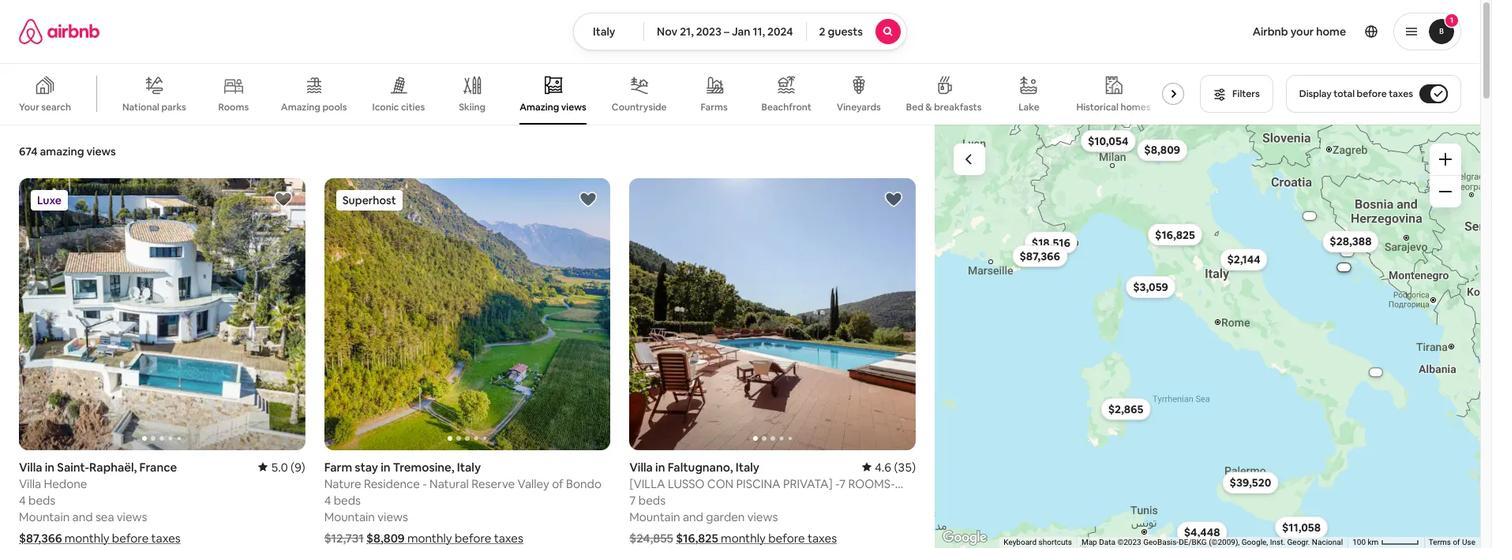 Task type: describe. For each thing, give the bounding box(es) containing it.
use
[[1463, 539, 1476, 547]]

farm stay in tremosine, italy nature residence - natural reserve valley of bondo 4 beds mountain views $12,731 $8,809 monthly before taxes
[[324, 460, 602, 546]]

group for mountain and sea views
[[19, 178, 305, 451]]

display
[[1300, 88, 1332, 100]]

&
[[926, 101, 932, 114]]

nacional
[[1312, 539, 1343, 547]]

filters
[[1233, 88, 1260, 100]]

views inside 7 beds mountain and garden views $24,855 $16,825 monthly before taxes
[[748, 510, 778, 525]]

views inside group
[[561, 101, 587, 114]]

21,
[[680, 24, 694, 39]]

bondo
[[566, 477, 602, 492]]

2024
[[768, 24, 793, 39]]

residence
[[364, 477, 420, 492]]

iconic
[[372, 101, 399, 114]]

(9)
[[291, 460, 305, 475]]

lake
[[1019, 101, 1040, 114]]

garden
[[706, 510, 745, 525]]

keyboard shortcuts button
[[1004, 538, 1072, 549]]

7
[[630, 493, 636, 508]]

nature
[[324, 477, 361, 492]]

jan
[[732, 24, 751, 39]]

$4,448 button
[[1177, 522, 1227, 544]]

faltugnano,
[[668, 460, 733, 475]]

amazing
[[40, 145, 84, 159]]

vineyards
[[837, 101, 881, 114]]

100
[[1353, 539, 1366, 547]]

villa for villa in faltugnano, italy
[[630, 460, 653, 475]]

of inside farm stay in tremosine, italy nature residence - natural reserve valley of bondo 4 beds mountain views $12,731 $8,809 monthly before taxes
[[552, 477, 564, 492]]

$28,388 button
[[1323, 231, 1379, 253]]

amazing for amazing pools
[[281, 101, 321, 114]]

amazing pools
[[281, 101, 347, 114]]

your
[[19, 101, 39, 114]]

farms
[[701, 101, 728, 114]]

nov 21, 2023 – jan 11, 2024 button
[[644, 13, 807, 51]]

keyboard
[[1004, 539, 1037, 547]]

iconic cities
[[372, 101, 425, 114]]

4.6 (35)
[[875, 460, 916, 475]]

sea
[[95, 510, 114, 525]]

$10,054
[[1088, 134, 1128, 148]]

historical homes
[[1077, 101, 1151, 114]]

historical
[[1077, 101, 1119, 114]]

mountain inside farm stay in tremosine, italy nature residence - natural reserve valley of bondo 4 beds mountain views $12,731 $8,809 monthly before taxes
[[324, 510, 375, 525]]

data
[[1099, 539, 1116, 547]]

add to wishlist: farm stay in tremosine, italy image
[[579, 190, 598, 209]]

airbnb your home link
[[1244, 15, 1356, 48]]

5.0 out of 5 average rating,  9 reviews image
[[259, 460, 305, 475]]

(©2009),
[[1209, 539, 1240, 547]]

beds inside farm stay in tremosine, italy nature residence - natural reserve valley of bondo 4 beds mountain views $12,731 $8,809 monthly before taxes
[[334, 493, 361, 508]]

none search field containing italy
[[573, 13, 907, 51]]

zoom in image
[[1440, 153, 1452, 166]]

amazing views
[[520, 101, 587, 114]]

mountain inside villa in saint-raphaël, france villa hedone 4 beds mountain and sea views $87,366 monthly before taxes
[[19, 510, 70, 525]]

$4,448
[[1184, 526, 1220, 540]]

2
[[819, 24, 826, 39]]

nov 21, 2023 – jan 11, 2024
[[657, 24, 793, 39]]

$16,825 inside button
[[1155, 227, 1195, 242]]

map data ©2023 geobasis-de/bkg (©2009), google, inst. geogr. nacional
[[1082, 539, 1343, 547]]

group for mountain and garden views
[[630, 178, 916, 451]]

valley
[[518, 477, 550, 492]]

(35)
[[894, 460, 916, 475]]

5.0
[[271, 460, 288, 475]]

your search
[[19, 101, 71, 114]]

villa in faltugnano, italy
[[630, 460, 760, 475]]

group containing national parks
[[0, 63, 1191, 125]]

$11,058 button
[[1275, 517, 1328, 539]]

in for villa in saint-raphaël, france villa hedone 4 beds mountain and sea views $87,366 monthly before taxes
[[45, 460, 55, 475]]

amazing for amazing views
[[520, 101, 559, 114]]

©2023
[[1118, 539, 1142, 547]]

$3,059
[[1133, 280, 1168, 294]]

674 amazing views
[[19, 145, 116, 159]]

$11,058
[[1282, 521, 1321, 535]]

before inside farm stay in tremosine, italy nature residence - natural reserve valley of bondo 4 beds mountain views $12,731 $8,809 monthly before taxes
[[455, 531, 491, 546]]

filters button
[[1200, 75, 1274, 113]]

1 horizontal spatial of
[[1453, 539, 1461, 547]]

countryside
[[612, 101, 667, 114]]

natural
[[430, 477, 469, 492]]

reserve
[[472, 477, 515, 492]]

home
[[1317, 24, 1346, 39]]

hedone
[[44, 477, 87, 492]]

inst.
[[1270, 539, 1286, 547]]

profile element
[[926, 0, 1462, 63]]

before inside villa in saint-raphaël, france villa hedone 4 beds mountain and sea views $87,366 monthly before taxes
[[112, 531, 149, 546]]

beds inside villa in saint-raphaël, france villa hedone 4 beds mountain and sea views $87,366 monthly before taxes
[[28, 493, 56, 508]]

group for mountain views
[[324, 178, 611, 451]]

$24,855
[[630, 531, 673, 546]]

italy inside farm stay in tremosine, italy nature residence - natural reserve valley of bondo 4 beds mountain views $12,731 $8,809 monthly before taxes
[[457, 460, 481, 475]]

homes
[[1121, 101, 1151, 114]]

4 inside villa in saint-raphaël, france villa hedone 4 beds mountain and sea views $87,366 monthly before taxes
[[19, 493, 26, 508]]

tremosine,
[[393, 460, 455, 475]]

display total before taxes
[[1300, 88, 1414, 100]]



Task type: vqa. For each thing, say whether or not it's contained in the screenshot.
THE $43,439 button
no



Task type: locate. For each thing, give the bounding box(es) containing it.
1
[[1451, 15, 1454, 25]]

geogr.
[[1288, 539, 1310, 547]]

0 horizontal spatial mountain
[[19, 510, 70, 525]]

search
[[41, 101, 71, 114]]

add to wishlist: villa in faltugnano, italy image
[[884, 190, 903, 209]]

1 horizontal spatial $87,366
[[1019, 249, 1060, 263]]

$87,366 button
[[1012, 245, 1067, 267]]

parks
[[162, 101, 186, 114]]

views right garden
[[748, 510, 778, 525]]

nov
[[657, 24, 678, 39]]

mountain down the hedone
[[19, 510, 70, 525]]

in inside villa in saint-raphaël, france villa hedone 4 beds mountain and sea views $87,366 monthly before taxes
[[45, 460, 55, 475]]

1 horizontal spatial and
[[683, 510, 704, 525]]

zoom out image
[[1440, 186, 1452, 198]]

italy right faltugnano,
[[736, 460, 760, 475]]

$2,144 button
[[1220, 248, 1268, 271]]

monthly inside 7 beds mountain and garden views $24,855 $16,825 monthly before taxes
[[721, 531, 766, 546]]

1 vertical spatial $16,825
[[676, 531, 719, 546]]

monthly down -
[[407, 531, 452, 546]]

keyboard shortcuts
[[1004, 539, 1072, 547]]

monthly down garden
[[721, 531, 766, 546]]

villa left the hedone
[[19, 477, 41, 492]]

0 horizontal spatial $16,825
[[676, 531, 719, 546]]

beds
[[28, 493, 56, 508], [334, 493, 361, 508], [639, 493, 666, 508]]

0 horizontal spatial of
[[552, 477, 564, 492]]

$8,809 inside button
[[1144, 143, 1180, 157]]

$16,825 inside 7 beds mountain and garden views $24,855 $16,825 monthly before taxes
[[676, 531, 719, 546]]

beds right 7
[[639, 493, 666, 508]]

taxes inside 7 beds mountain and garden views $24,855 $16,825 monthly before taxes
[[808, 531, 837, 546]]

1 horizontal spatial amazing
[[520, 101, 559, 114]]

mountain inside 7 beds mountain and garden views $24,855 $16,825 monthly before taxes
[[630, 510, 680, 525]]

of
[[552, 477, 564, 492], [1453, 539, 1461, 547]]

of right valley
[[552, 477, 564, 492]]

views inside villa in saint-raphaël, france villa hedone 4 beds mountain and sea views $87,366 monthly before taxes
[[117, 510, 147, 525]]

0 horizontal spatial monthly
[[65, 531, 109, 546]]

3 monthly from the left
[[721, 531, 766, 546]]

1 button
[[1394, 13, 1462, 51]]

2 horizontal spatial beds
[[639, 493, 666, 508]]

$28,388
[[1330, 234, 1372, 249]]

100 km
[[1353, 539, 1381, 547]]

1 monthly from the left
[[65, 531, 109, 546]]

$87,366 inside villa in saint-raphaël, france villa hedone 4 beds mountain and sea views $87,366 monthly before taxes
[[19, 531, 62, 546]]

views down residence
[[378, 510, 408, 525]]

0 horizontal spatial beds
[[28, 493, 56, 508]]

0 vertical spatial of
[[552, 477, 564, 492]]

1 horizontal spatial $8,809
[[1144, 143, 1180, 157]]

views right sea
[[117, 510, 147, 525]]

in up the hedone
[[45, 460, 55, 475]]

0 horizontal spatial 4
[[19, 493, 26, 508]]

taxes
[[1389, 88, 1414, 100], [151, 531, 181, 546], [494, 531, 523, 546], [808, 531, 837, 546]]

0 horizontal spatial $87,366
[[19, 531, 62, 546]]

rooms
[[218, 101, 249, 114]]

$2,144
[[1227, 252, 1261, 267]]

beds down the hedone
[[28, 493, 56, 508]]

monthly down sea
[[65, 531, 109, 546]]

100 km button
[[1348, 538, 1425, 549]]

1 4 from the left
[[19, 493, 26, 508]]

$16,825
[[1155, 227, 1195, 242], [676, 531, 719, 546]]

1 vertical spatial of
[[1453, 539, 1461, 547]]

taxes inside farm stay in tremosine, italy nature residence - natural reserve valley of bondo 4 beds mountain views $12,731 $8,809 monthly before taxes
[[494, 531, 523, 546]]

0 horizontal spatial and
[[72, 510, 93, 525]]

-
[[423, 477, 427, 492]]

1 horizontal spatial $16,825
[[1155, 227, 1195, 242]]

1 and from the left
[[72, 510, 93, 525]]

in for villa in faltugnano, italy
[[656, 460, 665, 475]]

$8,809
[[1144, 143, 1180, 157], [366, 531, 405, 546]]

before inside 7 beds mountain and garden views $24,855 $16,825 monthly before taxes
[[769, 531, 805, 546]]

$16,825 button
[[1148, 224, 1202, 246]]

$16,825 up $3,059 button
[[1155, 227, 1195, 242]]

1 horizontal spatial 4
[[324, 493, 331, 508]]

2 horizontal spatial in
[[656, 460, 665, 475]]

national parks
[[122, 101, 186, 114]]

skiing
[[459, 101, 486, 114]]

breakfasts
[[934, 101, 982, 114]]

amazing right skiing at the top left of the page
[[520, 101, 559, 114]]

shortcuts
[[1039, 539, 1072, 547]]

2 in from the left
[[381, 460, 391, 475]]

4.6
[[875, 460, 892, 475]]

None search field
[[573, 13, 907, 51]]

$39,520 button
[[1222, 472, 1278, 494]]

google,
[[1242, 539, 1269, 547]]

$8,809 down the homes
[[1144, 143, 1180, 157]]

2023
[[696, 24, 722, 39]]

mountain up $12,731
[[324, 510, 375, 525]]

before
[[1357, 88, 1387, 100], [112, 531, 149, 546], [455, 531, 491, 546], [769, 531, 805, 546]]

villa left saint-
[[19, 460, 42, 475]]

bed & breakfasts
[[906, 101, 982, 114]]

france
[[139, 460, 177, 475]]

cities
[[401, 101, 425, 114]]

0 horizontal spatial italy
[[457, 460, 481, 475]]

beds inside 7 beds mountain and garden views $24,855 $16,825 monthly before taxes
[[639, 493, 666, 508]]

2 horizontal spatial italy
[[736, 460, 760, 475]]

beds down nature at the left bottom of the page
[[334, 493, 361, 508]]

11,
[[753, 24, 765, 39]]

villa
[[19, 460, 42, 475], [630, 460, 653, 475], [19, 477, 41, 492]]

3 in from the left
[[656, 460, 665, 475]]

0 vertical spatial $8,809
[[1144, 143, 1180, 157]]

1 mountain from the left
[[19, 510, 70, 525]]

villa for villa in saint-raphaël, france villa hedone 4 beds mountain and sea views $87,366 monthly before taxes
[[19, 460, 42, 475]]

0 vertical spatial $16,825
[[1155, 227, 1195, 242]]

add to wishlist: villa in saint-raphaël, france image
[[274, 190, 293, 209]]

mountain
[[19, 510, 70, 525], [324, 510, 375, 525], [630, 510, 680, 525]]

1 vertical spatial $87,366
[[19, 531, 62, 546]]

$12,731
[[324, 531, 364, 546]]

monthly inside villa in saint-raphaël, france villa hedone 4 beds mountain and sea views $87,366 monthly before taxes
[[65, 531, 109, 546]]

amazing left "pools"
[[281, 101, 321, 114]]

$87,366 inside button
[[1019, 249, 1060, 263]]

2 horizontal spatial mountain
[[630, 510, 680, 525]]

$2,865
[[1108, 402, 1143, 416]]

total
[[1334, 88, 1355, 100]]

1 beds from the left
[[28, 493, 56, 508]]

your
[[1291, 24, 1314, 39]]

pools
[[323, 101, 347, 114]]

0 horizontal spatial in
[[45, 460, 55, 475]]

monthly inside farm stay in tremosine, italy nature residence - natural reserve valley of bondo 4 beds mountain views $12,731 $8,809 monthly before taxes
[[407, 531, 452, 546]]

0 horizontal spatial amazing
[[281, 101, 321, 114]]

1 in from the left
[[45, 460, 55, 475]]

google image
[[939, 528, 991, 549]]

2 horizontal spatial monthly
[[721, 531, 766, 546]]

2 and from the left
[[683, 510, 704, 525]]

3 mountain from the left
[[630, 510, 680, 525]]

and left garden
[[683, 510, 704, 525]]

2 guests
[[819, 24, 863, 39]]

in up residence
[[381, 460, 391, 475]]

airbnb
[[1253, 24, 1289, 39]]

3 beds from the left
[[639, 493, 666, 508]]

guests
[[828, 24, 863, 39]]

2 guests button
[[806, 13, 907, 51]]

$39,520
[[1230, 476, 1271, 490]]

views left countryside
[[561, 101, 587, 114]]

villa in saint-raphaël, france villa hedone 4 beds mountain and sea views $87,366 monthly before taxes
[[19, 460, 181, 546]]

km
[[1368, 539, 1379, 547]]

in inside farm stay in tremosine, italy nature residence - natural reserve valley of bondo 4 beds mountain views $12,731 $8,809 monthly before taxes
[[381, 460, 391, 475]]

italy button
[[573, 13, 644, 51]]

villa up 7
[[630, 460, 653, 475]]

2 4 from the left
[[324, 493, 331, 508]]

italy inside button
[[593, 24, 615, 39]]

4
[[19, 493, 26, 508], [324, 493, 331, 508]]

terms of use link
[[1429, 539, 1476, 547]]

2 mountain from the left
[[324, 510, 375, 525]]

$18,516
[[1032, 235, 1070, 250]]

in left faltugnano,
[[656, 460, 665, 475]]

1 horizontal spatial in
[[381, 460, 391, 475]]

farm
[[324, 460, 352, 475]]

1 horizontal spatial italy
[[593, 24, 615, 39]]

4 inside farm stay in tremosine, italy nature residence - natural reserve valley of bondo 4 beds mountain views $12,731 $8,809 monthly before taxes
[[324, 493, 331, 508]]

0 vertical spatial $87,366
[[1019, 249, 1060, 263]]

$8,809 button
[[1137, 139, 1187, 161]]

1 vertical spatial $8,809
[[366, 531, 405, 546]]

5.0 (9)
[[271, 460, 305, 475]]

$87,366
[[1019, 249, 1060, 263], [19, 531, 62, 546]]

de/bkg
[[1179, 539, 1207, 547]]

amazing
[[520, 101, 559, 114], [281, 101, 321, 114]]

and
[[72, 510, 93, 525], [683, 510, 704, 525]]

$16,825 down garden
[[676, 531, 719, 546]]

and inside 7 beds mountain and garden views $24,855 $16,825 monthly before taxes
[[683, 510, 704, 525]]

–
[[724, 24, 730, 39]]

airbnb your home
[[1253, 24, 1346, 39]]

terms of use
[[1429, 539, 1476, 547]]

1 horizontal spatial mountain
[[324, 510, 375, 525]]

$3,059 button
[[1126, 276, 1175, 298]]

of left use
[[1453, 539, 1461, 547]]

views right amazing
[[86, 145, 116, 159]]

italy left 'nov'
[[593, 24, 615, 39]]

$8,809 inside farm stay in tremosine, italy nature residence - natural reserve valley of bondo 4 beds mountain views $12,731 $8,809 monthly before taxes
[[366, 531, 405, 546]]

mountain up $24,855
[[630, 510, 680, 525]]

taxes inside villa in saint-raphaël, france villa hedone 4 beds mountain and sea views $87,366 monthly before taxes
[[151, 531, 181, 546]]

2 monthly from the left
[[407, 531, 452, 546]]

$8,809 right $12,731
[[366, 531, 405, 546]]

0 horizontal spatial $8,809
[[366, 531, 405, 546]]

google map
showing 20 stays. region
[[935, 125, 1481, 549]]

and inside villa in saint-raphaël, france villa hedone 4 beds mountain and sea views $87,366 monthly before taxes
[[72, 510, 93, 525]]

italy up natural
[[457, 460, 481, 475]]

views inside farm stay in tremosine, italy nature residence - natural reserve valley of bondo 4 beds mountain views $12,731 $8,809 monthly before taxes
[[378, 510, 408, 525]]

1 horizontal spatial beds
[[334, 493, 361, 508]]

1 horizontal spatial monthly
[[407, 531, 452, 546]]

and left sea
[[72, 510, 93, 525]]

2 beds from the left
[[334, 493, 361, 508]]

saint-
[[57, 460, 89, 475]]

7 beds mountain and garden views $24,855 $16,825 monthly before taxes
[[630, 493, 837, 546]]

map
[[1082, 539, 1097, 547]]

beachfront
[[762, 101, 812, 114]]

4.6 out of 5 average rating,  35 reviews image
[[862, 460, 916, 475]]

group
[[0, 63, 1191, 125], [19, 178, 305, 451], [324, 178, 611, 451], [630, 178, 916, 451]]

geobasis-
[[1144, 539, 1179, 547]]

terms
[[1429, 539, 1451, 547]]



